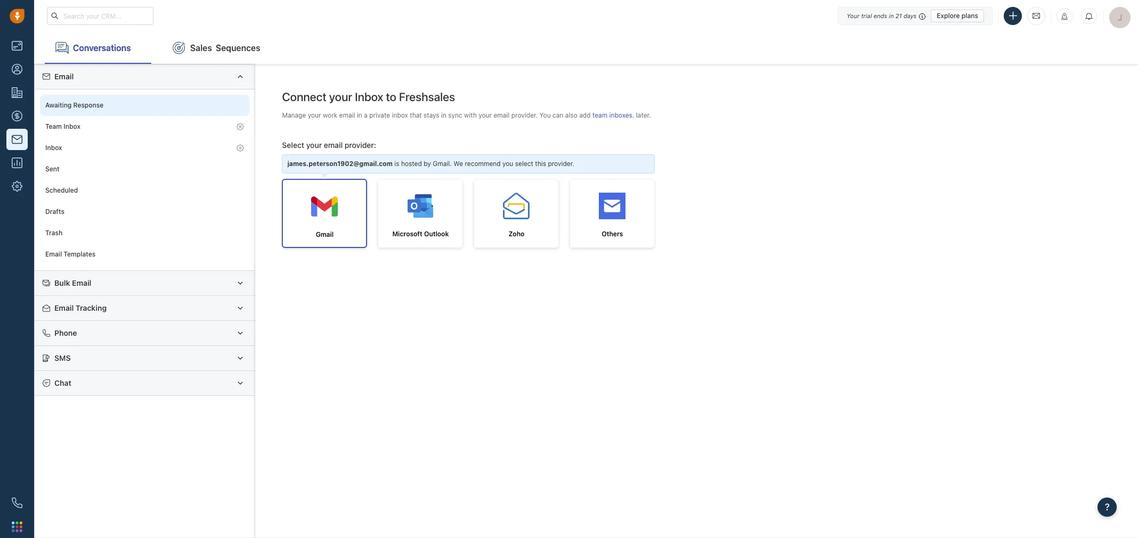 Task type: describe. For each thing, give the bounding box(es) containing it.
bulk email
[[54, 279, 91, 288]]

team inboxes. link
[[593, 111, 636, 119]]

microsoft outlook
[[392, 230, 449, 238]]

plans
[[962, 11, 978, 19]]

team inbox
[[45, 123, 80, 131]]

a
[[364, 111, 368, 119]]

email up james.peterson1902@gmail.com
[[324, 141, 343, 150]]

2 horizontal spatial in
[[889, 12, 894, 19]]

add
[[579, 111, 591, 119]]

that
[[410, 111, 422, 119]]

stays
[[424, 111, 439, 119]]

sent link
[[40, 159, 250, 180]]

1 vertical spatial inbox
[[64, 123, 80, 131]]

is
[[395, 160, 399, 168]]

conversations link
[[45, 32, 151, 64]]

response
[[73, 101, 103, 109]]

sent
[[45, 165, 59, 173]]

your right with
[[479, 111, 492, 119]]

sales sequences
[[190, 43, 260, 53]]

your trial ends in 21 days
[[847, 12, 917, 19]]

gmail
[[316, 231, 334, 239]]

email for email templates
[[45, 251, 62, 259]]

templates
[[64, 251, 95, 259]]

scheduled
[[45, 187, 78, 195]]

email for email
[[54, 72, 74, 81]]

outlook
[[424, 230, 449, 238]]

team inbox link
[[40, 116, 250, 137]]

explore
[[937, 11, 960, 19]]

sales sequences link
[[162, 32, 271, 64]]

email right bulk
[[72, 279, 91, 288]]

explore plans link
[[931, 9, 984, 22]]

tracking
[[76, 304, 107, 313]]

drafts
[[45, 208, 64, 216]]

select your email provider:
[[282, 141, 376, 150]]

drafts link
[[40, 201, 250, 223]]

trial
[[861, 12, 872, 19]]

this
[[535, 160, 546, 168]]

inbox
[[392, 111, 408, 119]]

awaiting
[[45, 101, 72, 109]]

james.peterson1902@gmail.com
[[287, 160, 393, 168]]

trash link
[[40, 223, 250, 244]]

ends
[[874, 12, 887, 19]]

microsoft
[[392, 230, 422, 238]]

email tracking
[[54, 304, 107, 313]]

provider:
[[345, 141, 376, 150]]

others link
[[570, 179, 655, 248]]

your for provider:
[[306, 141, 322, 150]]

by
[[424, 160, 431, 168]]

explore plans
[[937, 11, 978, 19]]

connect your inbox to freshsales
[[282, 90, 455, 104]]



Task type: vqa. For each thing, say whether or not it's contained in the screenshot.
Freshworks Switcher image in the bottom of the page
yes



Task type: locate. For each thing, give the bounding box(es) containing it.
to
[[386, 90, 396, 104]]

in
[[889, 12, 894, 19], [357, 111, 362, 119], [441, 111, 447, 119]]

conversations
[[73, 43, 131, 53]]

phone element
[[6, 493, 28, 514]]

1 horizontal spatial inbox
[[64, 123, 80, 131]]

can
[[553, 111, 563, 119]]

in left the sync
[[441, 111, 447, 119]]

provider. left you
[[511, 111, 538, 119]]

we
[[454, 160, 463, 168]]

your
[[329, 90, 352, 104], [308, 111, 321, 119], [479, 111, 492, 119], [306, 141, 322, 150]]

private
[[369, 111, 390, 119]]

sync
[[448, 111, 462, 119]]

sequences
[[216, 43, 260, 53]]

hosted
[[401, 160, 422, 168]]

email right with
[[494, 111, 510, 119]]

awaiting response link
[[40, 95, 250, 116]]

your right select
[[306, 141, 322, 150]]

0 horizontal spatial in
[[357, 111, 362, 119]]

team
[[593, 111, 608, 119]]

inbox up 'a'
[[355, 90, 383, 104]]

your for email
[[308, 111, 321, 119]]

freshsales
[[399, 90, 455, 104]]

email down trash
[[45, 251, 62, 259]]

2 vertical spatial inbox
[[45, 144, 62, 152]]

others
[[602, 230, 623, 238]]

2 horizontal spatial inbox
[[355, 90, 383, 104]]

inbox link
[[40, 137, 250, 159]]

email templates link
[[40, 244, 250, 265]]

email for email tracking
[[54, 304, 74, 313]]

inbox right team
[[64, 123, 80, 131]]

your up the work
[[329, 90, 352, 104]]

you
[[502, 160, 513, 168]]

manage your work email in a private inbox that stays in sync with your email provider. you can also add team inboxes. later.
[[282, 111, 651, 119]]

microsoft outlook link
[[378, 179, 463, 248]]

in left 'a'
[[357, 111, 362, 119]]

sales
[[190, 43, 212, 53]]

awaiting response
[[45, 101, 103, 109]]

email
[[54, 72, 74, 81], [45, 251, 62, 259], [72, 279, 91, 288], [54, 304, 74, 313]]

connect
[[282, 90, 327, 104]]

1 horizontal spatial in
[[441, 111, 447, 119]]

zoho
[[509, 230, 525, 238]]

your
[[847, 12, 860, 19]]

email image
[[1033, 11, 1040, 20]]

gmail.
[[433, 160, 452, 168]]

0 vertical spatial inbox
[[355, 90, 383, 104]]

your left the work
[[308, 111, 321, 119]]

tab list
[[34, 32, 1138, 64]]

bulk
[[54, 279, 70, 288]]

in left 21
[[889, 12, 894, 19]]

1 vertical spatial provider.
[[548, 160, 574, 168]]

phone image
[[12, 498, 22, 509]]

email up awaiting
[[54, 72, 74, 81]]

email right the work
[[339, 111, 355, 119]]

select
[[515, 160, 533, 168]]

0 horizontal spatial provider.
[[511, 111, 538, 119]]

manage
[[282, 111, 306, 119]]

trash
[[45, 229, 62, 237]]

team
[[45, 123, 62, 131]]

sms
[[54, 354, 71, 363]]

Search your CRM... text field
[[47, 7, 153, 25]]

0 vertical spatial provider.
[[511, 111, 538, 119]]

freshworks switcher image
[[12, 522, 22, 533]]

21
[[896, 12, 902, 19]]

email templates
[[45, 251, 95, 259]]

email up the phone
[[54, 304, 74, 313]]

provider.
[[511, 111, 538, 119], [548, 160, 574, 168]]

you
[[540, 111, 551, 119]]

later.
[[636, 111, 651, 119]]

inbox
[[355, 90, 383, 104], [64, 123, 80, 131], [45, 144, 62, 152]]

gmail link
[[282, 179, 367, 248]]

1 horizontal spatial provider.
[[548, 160, 574, 168]]

inbox down team
[[45, 144, 62, 152]]

tab list containing conversations
[[34, 32, 1138, 64]]

work
[[323, 111, 337, 119]]

scheduled link
[[40, 180, 250, 201]]

your for to
[[329, 90, 352, 104]]

phone
[[54, 329, 77, 338]]

chat
[[54, 379, 71, 388]]

0 horizontal spatial inbox
[[45, 144, 62, 152]]

provider. right this
[[548, 160, 574, 168]]

select
[[282, 141, 304, 150]]

zoho link
[[474, 179, 559, 248]]

with
[[464, 111, 477, 119]]

email
[[339, 111, 355, 119], [494, 111, 510, 119], [324, 141, 343, 150]]

recommend
[[465, 160, 501, 168]]

days
[[904, 12, 917, 19]]

inboxes.
[[609, 111, 634, 119]]

also
[[565, 111, 578, 119]]

james.peterson1902@gmail.com is hosted by gmail. we recommend you select this provider.
[[287, 160, 574, 168]]



